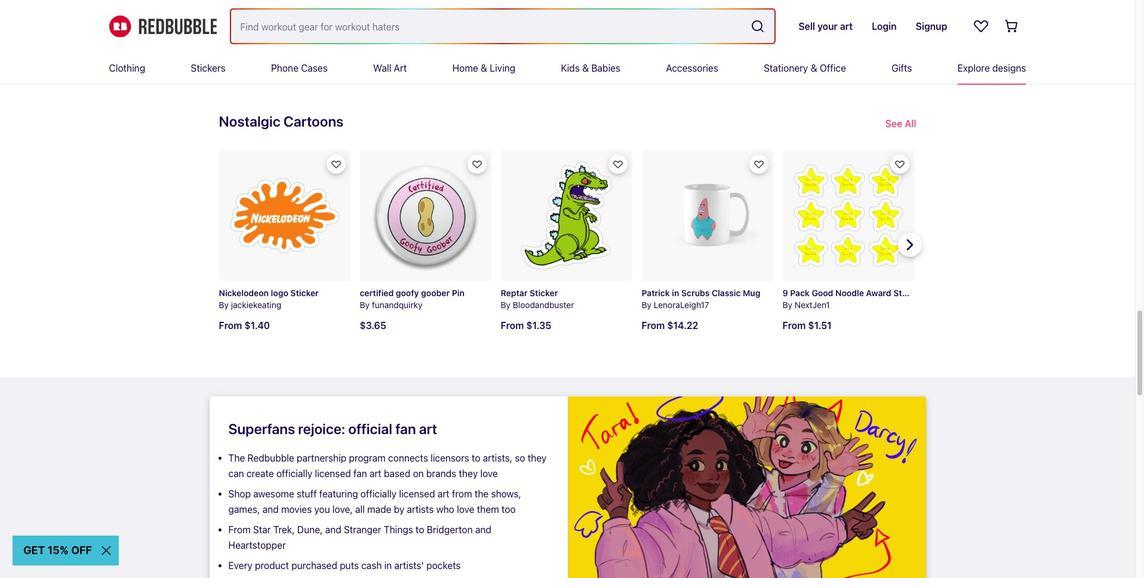 Task type: vqa. For each thing, say whether or not it's contained in the screenshot.


Task type: describe. For each thing, give the bounding box(es) containing it.
pack
[[790, 288, 810, 298]]

every product purchased puts cash in artists' pockets
[[228, 560, 461, 571]]

explore
[[958, 63, 990, 73]]

nickelodeon logo sticker by jackiekeating
[[219, 288, 319, 310]]

sticker inside nickelodeon logo sticker by jackiekeating
[[291, 288, 319, 298]]

kids & babies link
[[561, 53, 621, 84]]

cases
[[301, 63, 328, 73]]

every
[[228, 560, 253, 571]]

reptar  sticker by bloodandbuster
[[501, 288, 574, 310]]

spongebob
[[913, 288, 959, 298]]

too
[[502, 504, 516, 515]]

by left 57001 in the left top of the page
[[219, 5, 229, 15]]

love,
[[333, 504, 353, 515]]

based
[[384, 468, 411, 479]]

officially inside the redbubble partnership program connects licensors to artists, so they can create officially licensed fan art based on brands they love
[[276, 468, 312, 479]]

who
[[436, 504, 454, 515]]

star inside 9 pack good noodle award star spongebob  sticker by nextjen1
[[894, 288, 910, 298]]

0 horizontal spatial they
[[459, 468, 478, 479]]

$7.90
[[219, 25, 244, 36]]

sticker inside 9 pack good noodle award star spongebob  sticker by nextjen1
[[961, 288, 989, 298]]

nickelodeon
[[219, 288, 269, 298]]

from inside from star trek, dune, and stranger things to bridgerton and heartstopper
[[228, 524, 251, 535]]

by 57001
[[219, 5, 255, 15]]

program
[[349, 453, 386, 463]]

award
[[866, 288, 892, 298]]

to inside from star trek, dune, and stranger things to bridgerton and heartstopper
[[416, 524, 424, 535]]

art inside the redbubble partnership program connects licensors to artists, so they can create officially licensed fan art based on brands they love
[[370, 468, 382, 479]]

accessories
[[666, 63, 718, 73]]

licensors
[[431, 453, 469, 463]]

patrick in scrubs classic mug by lenoraleigh17
[[642, 288, 761, 310]]

dune,
[[297, 524, 323, 535]]

& for babies
[[582, 63, 589, 73]]

redbubble logo image
[[109, 15, 217, 37]]

from $1.51
[[783, 320, 832, 331]]

on
[[413, 468, 424, 479]]

from $14.22
[[642, 320, 698, 331]]

stuff
[[297, 488, 317, 499]]

design
[[561, 5, 588, 15]]

purchased
[[292, 560, 337, 571]]

and inside shop awesome stuff featuring officially licensed art from the shows, games, and movies you love, all made by artists who love them too
[[263, 504, 279, 515]]

kids & babies
[[561, 63, 621, 73]]

artists'
[[394, 560, 424, 571]]

retro
[[513, 5, 534, 15]]

by whimsy-haven
[[360, 5, 431, 15]]

you
[[314, 504, 330, 515]]

0 vertical spatial they
[[528, 453, 547, 463]]

erikveland
[[795, 5, 834, 15]]

star inside from star trek, dune, and stranger things to bridgerton and heartstopper
[[253, 524, 271, 535]]

by erikveland
[[783, 5, 834, 15]]

cartoons
[[284, 113, 344, 129]]

made
[[367, 504, 391, 515]]

licensed inside shop awesome stuff featuring officially licensed art from the shows, games, and movies you love, all made by artists who love them too
[[399, 488, 435, 499]]

1 horizontal spatial and
[[325, 524, 341, 535]]

home & living link
[[453, 53, 516, 84]]

explore designs link
[[958, 53, 1026, 84]]

by retro travel design link
[[501, 0, 632, 46]]

noodle
[[836, 288, 864, 298]]

nostalgic
[[219, 113, 280, 129]]

by left whimsy-
[[360, 5, 370, 15]]

superfans
[[228, 420, 295, 437]]

pockets
[[427, 560, 461, 571]]

them
[[477, 504, 499, 515]]

$1.40
[[244, 320, 270, 331]]

0 horizontal spatial in
[[384, 560, 392, 571]]

shows,
[[491, 488, 521, 499]]

trek,
[[273, 524, 295, 535]]

2 horizontal spatial and
[[475, 524, 491, 535]]

phone cases link
[[271, 53, 328, 84]]

redbubble
[[248, 453, 294, 463]]

$1.51
[[808, 320, 832, 331]]

official
[[348, 420, 392, 437]]

the redbubble partnership program connects licensors to artists, so they can create officially licensed fan art based on brands they love
[[228, 453, 547, 479]]

heartstopper
[[228, 540, 286, 550]]

sticker inside reptar  sticker by bloodandbuster
[[530, 288, 558, 298]]

from for by whimsy-haven
[[360, 25, 383, 36]]

home & living
[[453, 63, 516, 73]]

featuring
[[319, 488, 358, 499]]

artists
[[407, 504, 434, 515]]

so
[[515, 453, 525, 463]]

by inside nickelodeon logo sticker by jackiekeating
[[219, 300, 229, 310]]

stationery & office
[[764, 63, 846, 73]]

by snazzyseagull
[[642, 5, 708, 15]]

create
[[247, 468, 274, 479]]

stranger
[[344, 524, 381, 535]]

phone cases
[[271, 63, 328, 73]]

babies
[[591, 63, 621, 73]]

certified goofy goober pin by funandquirky
[[360, 288, 465, 310]]

from for by bloodandbuster
[[501, 320, 524, 331]]

haven
[[406, 5, 431, 15]]

by inside 'certified goofy goober pin by funandquirky'
[[360, 300, 370, 310]]

lenoraleigh17
[[654, 300, 709, 310]]

classic
[[712, 288, 741, 298]]

by inside 9 pack good noodle award star spongebob  sticker by nextjen1
[[783, 300, 793, 310]]

Search term search field
[[231, 10, 746, 43]]

wall art
[[373, 63, 407, 73]]



Task type: locate. For each thing, give the bounding box(es) containing it.
from left $1.40
[[219, 320, 242, 331]]

good
[[812, 288, 833, 298]]

art inside shop awesome stuff featuring officially licensed art from the shows, games, and movies you love, all made by artists who love them too
[[438, 488, 450, 499]]

from down whimsy-
[[360, 25, 383, 36]]

and down the them
[[475, 524, 491, 535]]

from down "games,"
[[228, 524, 251, 535]]

1 horizontal spatial &
[[582, 63, 589, 73]]

whimsy-
[[372, 5, 406, 15]]

0 vertical spatial to
[[472, 453, 481, 463]]

0 vertical spatial love
[[480, 468, 498, 479]]

fan down program
[[353, 468, 367, 479]]

nextjen1
[[795, 300, 830, 310]]

officially
[[276, 468, 312, 479], [361, 488, 397, 499]]

by up "$25.37"
[[783, 5, 793, 15]]

$1.35 for by bloodandbuster
[[526, 320, 552, 331]]

1 & from the left
[[481, 63, 487, 73]]

phone
[[271, 63, 299, 73]]

the
[[228, 453, 245, 463]]

officially up stuff
[[276, 468, 312, 479]]

0 horizontal spatial love
[[457, 504, 475, 515]]

superfans rejoice: official fan art
[[228, 420, 437, 437]]

1 vertical spatial love
[[457, 504, 475, 515]]

0 vertical spatial licensed
[[315, 468, 351, 479]]

& right 'kids'
[[582, 63, 589, 73]]

all
[[355, 504, 365, 515]]

wall
[[373, 63, 391, 73]]

in inside patrick in scrubs classic mug by lenoraleigh17
[[672, 288, 679, 298]]

shop
[[228, 488, 251, 499]]

and down awesome
[[263, 504, 279, 515]]

art down program
[[370, 468, 382, 479]]

snazzyseagull
[[654, 5, 708, 15]]

3 & from the left
[[811, 63, 817, 73]]

from left the $1.51
[[783, 320, 806, 331]]

rejoice:
[[298, 420, 345, 437]]

1 vertical spatial art
[[370, 468, 382, 479]]

by inside by retro travel design link
[[501, 5, 511, 15]]

goober
[[421, 288, 450, 298]]

clothing link
[[109, 53, 145, 84]]

from left the $14.22
[[642, 320, 665, 331]]

1 vertical spatial in
[[384, 560, 392, 571]]

pin
[[452, 288, 465, 298]]

patrick
[[642, 288, 670, 298]]

in right 'cash'
[[384, 560, 392, 571]]

menu bar containing clothing
[[109, 53, 1026, 84]]

from down reptar
[[501, 320, 524, 331]]

& left living
[[481, 63, 487, 73]]

from $1.35 down whimsy-
[[360, 25, 411, 36]]

1 vertical spatial star
[[253, 524, 271, 535]]

sticker
[[291, 288, 319, 298], [530, 288, 558, 298], [961, 288, 989, 298]]

1 horizontal spatial to
[[472, 453, 481, 463]]

$25.37
[[783, 25, 814, 36]]

and
[[263, 504, 279, 515], [325, 524, 341, 535], [475, 524, 491, 535]]

1 horizontal spatial from $1.35
[[501, 320, 552, 331]]

stickers link
[[191, 53, 226, 84]]

officially inside shop awesome stuff featuring officially licensed art from the shows, games, and movies you love, all made by artists who love them too
[[361, 488, 397, 499]]

from for by jackiekeating
[[219, 320, 242, 331]]

love down artists,
[[480, 468, 498, 479]]

from $1.35
[[360, 25, 411, 36], [501, 320, 552, 331]]

0 horizontal spatial to
[[416, 524, 424, 535]]

sticker up bloodandbuster
[[530, 288, 558, 298]]

shop awesome stuff featuring officially licensed art from the shows, games, and movies you love, all made by artists who love them too
[[228, 488, 521, 515]]

1 horizontal spatial fan
[[395, 420, 416, 437]]

2 horizontal spatial sticker
[[961, 288, 989, 298]]

0 vertical spatial from $1.35
[[360, 25, 411, 36]]

scrubs
[[682, 288, 710, 298]]

& for living
[[481, 63, 487, 73]]

to inside the redbubble partnership program connects licensors to artists, so they can create officially licensed fan art based on brands they love
[[472, 453, 481, 463]]

0 horizontal spatial $1.35
[[385, 25, 411, 36]]

star
[[894, 288, 910, 298], [253, 524, 271, 535]]

1 horizontal spatial they
[[528, 453, 547, 463]]

1 horizontal spatial in
[[672, 288, 679, 298]]

0 horizontal spatial sticker
[[291, 288, 319, 298]]

from star trek, dune, and stranger things to bridgerton and heartstopper
[[228, 524, 491, 550]]

from $1.35 for by bloodandbuster
[[501, 320, 552, 331]]

$3.65
[[360, 320, 386, 331]]

they
[[528, 453, 547, 463], [459, 468, 478, 479]]

1 horizontal spatial $1.35
[[526, 320, 552, 331]]

fan
[[395, 420, 416, 437], [353, 468, 367, 479]]

home
[[453, 63, 478, 73]]

1 horizontal spatial love
[[480, 468, 498, 479]]

from for by lenoraleigh17
[[642, 320, 665, 331]]

1 vertical spatial they
[[459, 468, 478, 479]]

explore designs
[[958, 63, 1026, 73]]

funandquirky
[[372, 300, 423, 310]]

office
[[820, 63, 846, 73]]

bridgerton
[[427, 524, 473, 535]]

by inside by snazzyseagull 'link'
[[642, 5, 652, 15]]

stationery & office link
[[764, 53, 846, 84]]

officially up "made" at bottom
[[361, 488, 397, 499]]

love inside shop awesome stuff featuring officially licensed art from the shows, games, and movies you love, all made by artists who love them too
[[457, 504, 475, 515]]

0 vertical spatial in
[[672, 288, 679, 298]]

product
[[255, 560, 289, 571]]

clothing
[[109, 63, 145, 73]]

star up heartstopper
[[253, 524, 271, 535]]

art
[[394, 63, 407, 73]]

logo
[[271, 288, 288, 298]]

from
[[452, 488, 472, 499]]

& for office
[[811, 63, 817, 73]]

2 & from the left
[[582, 63, 589, 73]]

by left retro
[[501, 5, 511, 15]]

to
[[472, 453, 481, 463], [416, 524, 424, 535]]

bloodandbuster
[[513, 300, 574, 310]]

1 vertical spatial from $1.35
[[501, 320, 552, 331]]

can
[[228, 468, 244, 479]]

fan up connects
[[395, 420, 416, 437]]

from for by nextjen1
[[783, 320, 806, 331]]

1 sticker from the left
[[291, 288, 319, 298]]

0 vertical spatial $1.35
[[385, 25, 411, 36]]

accessories link
[[666, 53, 718, 84]]

in up lenoraleigh17
[[672, 288, 679, 298]]

& left office
[[811, 63, 817, 73]]

cash
[[361, 560, 382, 571]]

0 vertical spatial star
[[894, 288, 910, 298]]

0 vertical spatial art
[[419, 420, 437, 437]]

1 horizontal spatial sticker
[[530, 288, 558, 298]]

1 horizontal spatial star
[[894, 288, 910, 298]]

goofy
[[396, 288, 419, 298]]

by down 9
[[783, 300, 793, 310]]

travel
[[536, 5, 559, 15]]

2 horizontal spatial &
[[811, 63, 817, 73]]

love inside the redbubble partnership program connects licensors to artists, so they can create officially licensed fan art based on brands they love
[[480, 468, 498, 479]]

love for artists,
[[480, 468, 498, 479]]

gifts
[[892, 63, 912, 73]]

1 vertical spatial $1.35
[[526, 320, 552, 331]]

9 pack good noodle award star spongebob  sticker by nextjen1
[[783, 288, 989, 310]]

$1.35 down by whimsy-haven
[[385, 25, 411, 36]]

by left snazzyseagull
[[642, 5, 652, 15]]

by inside reptar  sticker by bloodandbuster
[[501, 300, 511, 310]]

57001
[[231, 5, 255, 15]]

licensed down partnership
[[315, 468, 351, 479]]

by down certified
[[360, 300, 370, 310]]

wall art link
[[373, 53, 407, 84]]

1 vertical spatial licensed
[[399, 488, 435, 499]]

to left artists,
[[472, 453, 481, 463]]

0 horizontal spatial from $1.35
[[360, 25, 411, 36]]

1 horizontal spatial officially
[[361, 488, 397, 499]]

love down 'from'
[[457, 504, 475, 515]]

2 vertical spatial art
[[438, 488, 450, 499]]

gifts link
[[892, 53, 912, 84]]

from $1.35 for by whimsy-haven
[[360, 25, 411, 36]]

1 vertical spatial officially
[[361, 488, 397, 499]]

0 horizontal spatial star
[[253, 524, 271, 535]]

licensed inside the redbubble partnership program connects licensors to artists, so they can create officially licensed fan art based on brands they love
[[315, 468, 351, 479]]

menu bar
[[109, 53, 1026, 84]]

by down nickelodeon
[[219, 300, 229, 310]]

brands
[[426, 468, 457, 479]]

0 horizontal spatial and
[[263, 504, 279, 515]]

0 horizontal spatial &
[[481, 63, 487, 73]]

by
[[394, 504, 404, 515]]

to down artists
[[416, 524, 424, 535]]

0 horizontal spatial officially
[[276, 468, 312, 479]]

from $1.35 down bloodandbuster
[[501, 320, 552, 331]]

0 vertical spatial officially
[[276, 468, 312, 479]]

artists,
[[483, 453, 513, 463]]

sticker right spongebob at the right of page
[[961, 288, 989, 298]]

by inside patrick in scrubs classic mug by lenoraleigh17
[[642, 300, 652, 310]]

fan inside the redbubble partnership program connects licensors to artists, so they can create officially licensed fan art based on brands they love
[[353, 468, 367, 479]]

things
[[384, 524, 413, 535]]

art
[[419, 420, 437, 437], [370, 468, 382, 479], [438, 488, 450, 499]]

licensed
[[315, 468, 351, 479], [399, 488, 435, 499]]

1 horizontal spatial licensed
[[399, 488, 435, 499]]

stickers
[[191, 63, 226, 73]]

0 horizontal spatial fan
[[353, 468, 367, 479]]

by down patrick
[[642, 300, 652, 310]]

1 vertical spatial fan
[[353, 468, 367, 479]]

awesome
[[253, 488, 294, 499]]

$1.35 for by whimsy-haven
[[385, 25, 411, 36]]

star right 'award'
[[894, 288, 910, 298]]

they up 'from'
[[459, 468, 478, 479]]

love for from
[[457, 504, 475, 515]]

by retro travel design
[[501, 5, 588, 15]]

sticker right logo
[[291, 288, 319, 298]]

connects
[[388, 453, 428, 463]]

certified
[[360, 288, 394, 298]]

$1.35 down bloodandbuster
[[526, 320, 552, 331]]

puts
[[340, 560, 359, 571]]

$14.22
[[667, 320, 698, 331]]

None field
[[231, 10, 775, 43]]

licensed up artists
[[399, 488, 435, 499]]

3 sticker from the left
[[961, 288, 989, 298]]

jackiekeating
[[231, 300, 281, 310]]

and down love,
[[325, 524, 341, 535]]

0 horizontal spatial licensed
[[315, 468, 351, 479]]

2 sticker from the left
[[530, 288, 558, 298]]

they right so
[[528, 453, 547, 463]]

1 vertical spatial to
[[416, 524, 424, 535]]

designs
[[993, 63, 1026, 73]]

art up connects
[[419, 420, 437, 437]]

0 vertical spatial fan
[[395, 420, 416, 437]]

movies
[[281, 504, 312, 515]]

by down reptar
[[501, 300, 511, 310]]

games,
[[228, 504, 260, 515]]

partnership
[[297, 453, 347, 463]]

art up who
[[438, 488, 450, 499]]



